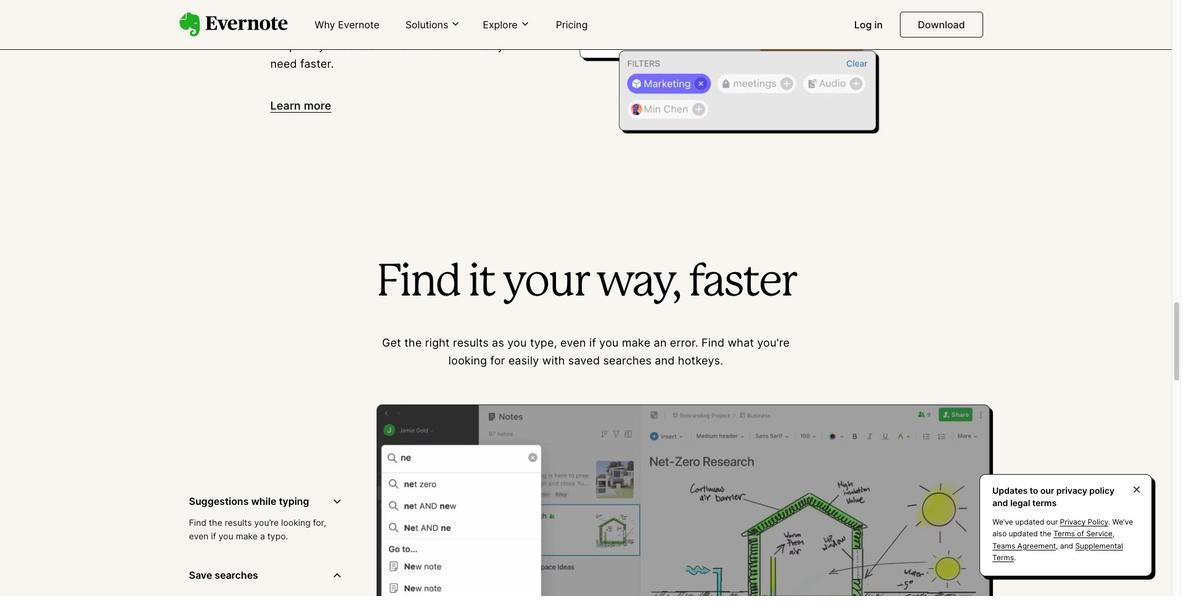 Task type: describe. For each thing, give the bounding box(es) containing it.
the for get
[[404, 337, 422, 350]]

privacy
[[1060, 518, 1086, 527]]

you're
[[254, 518, 279, 528]]

suggestions
[[189, 496, 249, 508]]

terms
[[1032, 498, 1057, 508]]

agreement
[[1018, 542, 1056, 551]]

policy
[[1090, 486, 1115, 496]]

supplemental terms link
[[993, 542, 1123, 563]]

why
[[315, 18, 335, 31]]

also
[[993, 530, 1007, 539]]

suggestions typing image
[[376, 405, 993, 597]]

. for . we've also updated the
[[1108, 518, 1110, 527]]

save searches
[[189, 569, 258, 582]]

and inside "terms of service , teams agreement , and"
[[1060, 542, 1073, 551]]

supplemental terms
[[993, 542, 1123, 563]]

privacy
[[1057, 486, 1087, 496]]

the for find
[[209, 518, 222, 528]]

to
[[1030, 486, 1038, 496]]

we've updated our privacy policy
[[993, 518, 1108, 527]]

even inside get the right results as you type, even if you make an error. find what you're looking for easily with saved searches and hotkeys.
[[560, 337, 586, 350]]

searches inside get the right results as you type, even if you make an error. find what you're looking for easily with saved searches and hotkeys.
[[603, 354, 652, 367]]

way,
[[596, 262, 680, 304]]

service
[[1086, 530, 1113, 539]]

privacy policy link
[[1060, 518, 1108, 527]]

evernote
[[338, 18, 380, 31]]

more
[[304, 100, 331, 112]]

even inside find the results you're looking for, even if you make a typo.
[[189, 532, 209, 542]]

hotkeys.
[[678, 354, 723, 367]]

. we've also updated the
[[993, 518, 1133, 539]]

updates to our privacy policy and legal terms
[[993, 486, 1115, 508]]

easily
[[508, 354, 539, 367]]

0 vertical spatial updated
[[1015, 518, 1044, 527]]

teams
[[993, 542, 1016, 551]]

2 horizontal spatial you
[[599, 337, 619, 350]]

policy
[[1088, 518, 1108, 527]]

log in
[[854, 18, 883, 31]]

teams agreement link
[[993, 542, 1056, 551]]

supplemental
[[1075, 542, 1123, 551]]

updates
[[993, 486, 1028, 496]]

explore button
[[479, 18, 534, 32]]

updated inside . we've also updated the
[[1009, 530, 1038, 539]]

find for find the results you're looking for, even if you make a typo.
[[189, 518, 206, 528]]

get
[[382, 337, 401, 350]]

. for .
[[1014, 553, 1016, 563]]

find the results you're looking for, even if you make a typo.
[[189, 518, 326, 542]]

our for privacy
[[1041, 486, 1054, 496]]

solutions
[[405, 18, 448, 31]]

if inside find the results you're looking for, even if you make a typo.
[[211, 532, 216, 542]]



Task type: locate. For each thing, give the bounding box(es) containing it.
terms
[[1054, 530, 1075, 539], [993, 553, 1014, 563]]

results
[[453, 337, 489, 350], [225, 518, 252, 528]]

suggestions while typing
[[189, 496, 309, 508]]

learn
[[270, 100, 301, 112]]

2 vertical spatial and
[[1060, 542, 1073, 551]]

even
[[560, 337, 586, 350], [189, 532, 209, 542]]

log
[[854, 18, 872, 31]]

the inside . we've also updated the
[[1040, 530, 1052, 539]]

1 horizontal spatial you
[[508, 337, 527, 350]]

1 horizontal spatial if
[[589, 337, 596, 350]]

looking inside get the right results as you type, even if you make an error. find what you're looking for easily with saved searches and hotkeys.
[[449, 354, 487, 367]]

0 horizontal spatial .
[[1014, 553, 1016, 563]]

looking
[[449, 354, 487, 367], [281, 518, 311, 528]]

1 horizontal spatial make
[[622, 337, 651, 350]]

typo.
[[267, 532, 288, 542]]

if inside get the right results as you type, even if you make an error. find what you're looking for easily with saved searches and hotkeys.
[[589, 337, 596, 350]]

1 vertical spatial find
[[702, 337, 725, 350]]

make left the a
[[236, 532, 258, 542]]

make inside get the right results as you type, even if you make an error. find what you're looking for easily with saved searches and hotkeys.
[[622, 337, 651, 350]]

0 vertical spatial and
[[655, 354, 675, 367]]

1 horizontal spatial the
[[404, 337, 422, 350]]

. up service
[[1108, 518, 1110, 527]]

. inside . we've also updated the
[[1108, 518, 1110, 527]]

it
[[468, 262, 495, 304]]

updated up teams agreement link
[[1009, 530, 1038, 539]]

terms down privacy
[[1054, 530, 1075, 539]]

pricing
[[556, 18, 588, 31]]

saved
[[568, 354, 600, 367]]

results left as
[[453, 337, 489, 350]]

you
[[508, 337, 527, 350], [599, 337, 619, 350], [219, 532, 233, 542]]

find it your way, faster
[[376, 262, 796, 304]]

2 vertical spatial the
[[1040, 530, 1052, 539]]

our up terms
[[1041, 486, 1054, 496]]

0 horizontal spatial find
[[189, 518, 206, 528]]

1 we've from the left
[[993, 518, 1013, 527]]

1 vertical spatial .
[[1014, 553, 1016, 563]]

0 horizontal spatial results
[[225, 518, 252, 528]]

if down suggestions at left bottom
[[211, 532, 216, 542]]

.
[[1108, 518, 1110, 527], [1014, 553, 1016, 563]]

get the right results as you type, even if you make an error. find what you're looking for easily with saved searches and hotkeys.
[[382, 337, 790, 367]]

pricing link
[[548, 14, 595, 37]]

download
[[918, 18, 965, 31]]

typing
[[279, 496, 309, 508]]

1 horizontal spatial we've
[[1112, 518, 1133, 527]]

. down teams agreement link
[[1014, 553, 1016, 563]]

updated
[[1015, 518, 1044, 527], [1009, 530, 1038, 539]]

results inside find the results you're looking for, even if you make a typo.
[[225, 518, 252, 528]]

a
[[260, 532, 265, 542]]

you up saved on the bottom
[[599, 337, 619, 350]]

1 horizontal spatial terms
[[1054, 530, 1075, 539]]

0 horizontal spatial ,
[[1056, 542, 1058, 551]]

1 horizontal spatial looking
[[449, 354, 487, 367]]

0 vertical spatial even
[[560, 337, 586, 350]]

looking left for
[[449, 354, 487, 367]]

why evernote
[[315, 18, 380, 31]]

solutions button
[[402, 18, 464, 32]]

0 horizontal spatial the
[[209, 518, 222, 528]]

terms inside "terms of service , teams agreement , and"
[[1054, 530, 1075, 539]]

save
[[189, 569, 212, 582]]

1 vertical spatial our
[[1047, 518, 1058, 527]]

updated down legal
[[1015, 518, 1044, 527]]

error.
[[670, 337, 698, 350]]

your
[[502, 262, 588, 304]]

, up supplemental
[[1113, 530, 1115, 539]]

1 horizontal spatial results
[[453, 337, 489, 350]]

why evernote link
[[307, 14, 387, 37]]

0 horizontal spatial even
[[189, 532, 209, 542]]

legal
[[1010, 498, 1030, 508]]

our inside updates to our privacy policy and legal terms
[[1041, 486, 1054, 496]]

you inside find the results you're looking for, even if you make a typo.
[[219, 532, 233, 542]]

1 horizontal spatial ,
[[1113, 530, 1115, 539]]

terms of service , teams agreement , and
[[993, 530, 1115, 551]]

0 vertical spatial looking
[[449, 354, 487, 367]]

explore
[[483, 18, 518, 31]]

1 vertical spatial if
[[211, 532, 216, 542]]

and inside updates to our privacy policy and legal terms
[[993, 498, 1008, 508]]

make left "an"
[[622, 337, 651, 350]]

learn more
[[270, 100, 331, 112]]

we've right policy
[[1112, 518, 1133, 527]]

looking down typing
[[281, 518, 311, 528]]

0 horizontal spatial terms
[[993, 553, 1014, 563]]

our up "terms of service , teams agreement , and" at the bottom of page
[[1047, 518, 1058, 527]]

as
[[492, 337, 504, 350]]

for,
[[313, 518, 326, 528]]

, down . we've also updated the
[[1056, 542, 1058, 551]]

make inside find the results you're looking for, even if you make a typo.
[[236, 532, 258, 542]]

in
[[875, 18, 883, 31]]

0 vertical spatial our
[[1041, 486, 1054, 496]]

right
[[425, 337, 450, 350]]

1 vertical spatial updated
[[1009, 530, 1038, 539]]

0 horizontal spatial searches
[[215, 569, 258, 582]]

searches right saved on the bottom
[[603, 354, 652, 367]]

filters screen image
[[554, 0, 902, 158]]

the down we've updated our privacy policy
[[1040, 530, 1052, 539]]

what
[[728, 337, 754, 350]]

0 horizontal spatial if
[[211, 532, 216, 542]]

and down the updates
[[993, 498, 1008, 508]]

1 horizontal spatial searches
[[603, 354, 652, 367]]

searches right 'save'
[[215, 569, 258, 582]]

0 vertical spatial results
[[453, 337, 489, 350]]

faster
[[688, 262, 796, 304]]

0 vertical spatial if
[[589, 337, 596, 350]]

1 vertical spatial even
[[189, 532, 209, 542]]

0 vertical spatial terms
[[1054, 530, 1075, 539]]

evernote logo image
[[179, 12, 288, 37]]

0 horizontal spatial you
[[219, 532, 233, 542]]

2 horizontal spatial and
[[1060, 542, 1073, 551]]

the inside get the right results as you type, even if you make an error. find what you're looking for easily with saved searches and hotkeys.
[[404, 337, 422, 350]]

terms of service link
[[1054, 530, 1113, 539]]

our
[[1041, 486, 1054, 496], [1047, 518, 1058, 527]]

2 horizontal spatial find
[[702, 337, 725, 350]]

we've inside . we've also updated the
[[1112, 518, 1133, 527]]

type,
[[530, 337, 557, 350]]

download link
[[900, 12, 983, 38]]

for
[[490, 354, 505, 367]]

0 vertical spatial searches
[[603, 354, 652, 367]]

you up easily
[[508, 337, 527, 350]]

1 vertical spatial looking
[[281, 518, 311, 528]]

an
[[654, 337, 667, 350]]

0 vertical spatial ,
[[1113, 530, 1115, 539]]

0 vertical spatial .
[[1108, 518, 1110, 527]]

0 horizontal spatial we've
[[993, 518, 1013, 527]]

find inside find the results you're looking for, even if you make a typo.
[[189, 518, 206, 528]]

we've up also
[[993, 518, 1013, 527]]

find
[[376, 262, 460, 304], [702, 337, 725, 350], [189, 518, 206, 528]]

1 horizontal spatial even
[[560, 337, 586, 350]]

1 vertical spatial results
[[225, 518, 252, 528]]

the down suggestions at left bottom
[[209, 518, 222, 528]]

the
[[404, 337, 422, 350], [209, 518, 222, 528], [1040, 530, 1052, 539]]

results down suggestions while typing
[[225, 518, 252, 528]]

0 vertical spatial make
[[622, 337, 651, 350]]

and
[[655, 354, 675, 367], [993, 498, 1008, 508], [1060, 542, 1073, 551]]

you're
[[757, 337, 790, 350]]

and down "an"
[[655, 354, 675, 367]]

searches
[[603, 354, 652, 367], [215, 569, 258, 582]]

our for privacy
[[1047, 518, 1058, 527]]

log in link
[[847, 14, 890, 37]]

with
[[542, 354, 565, 367]]

if up saved on the bottom
[[589, 337, 596, 350]]

0 vertical spatial find
[[376, 262, 460, 304]]

,
[[1113, 530, 1115, 539], [1056, 542, 1058, 551]]

you down suggestions at left bottom
[[219, 532, 233, 542]]

1 horizontal spatial .
[[1108, 518, 1110, 527]]

1 vertical spatial the
[[209, 518, 222, 528]]

1 vertical spatial make
[[236, 532, 258, 542]]

0 vertical spatial the
[[404, 337, 422, 350]]

while
[[251, 496, 276, 508]]

the inside find the results you're looking for, even if you make a typo.
[[209, 518, 222, 528]]

1 vertical spatial terms
[[993, 553, 1014, 563]]

find inside get the right results as you type, even if you make an error. find what you're looking for easily with saved searches and hotkeys.
[[702, 337, 725, 350]]

even up saved on the bottom
[[560, 337, 586, 350]]

0 horizontal spatial make
[[236, 532, 258, 542]]

terms down the teams
[[993, 553, 1014, 563]]

even up 'save'
[[189, 532, 209, 542]]

we've
[[993, 518, 1013, 527], [1112, 518, 1133, 527]]

1 vertical spatial searches
[[215, 569, 258, 582]]

looking inside find the results you're looking for, even if you make a typo.
[[281, 518, 311, 528]]

0 horizontal spatial looking
[[281, 518, 311, 528]]

1 vertical spatial and
[[993, 498, 1008, 508]]

and inside get the right results as you type, even if you make an error. find what you're looking for easily with saved searches and hotkeys.
[[655, 354, 675, 367]]

the right get
[[404, 337, 422, 350]]

1 horizontal spatial and
[[993, 498, 1008, 508]]

2 horizontal spatial the
[[1040, 530, 1052, 539]]

find for find it your way, faster
[[376, 262, 460, 304]]

terms inside supplemental terms
[[993, 553, 1014, 563]]

if
[[589, 337, 596, 350], [211, 532, 216, 542]]

of
[[1077, 530, 1084, 539]]

make
[[622, 337, 651, 350], [236, 532, 258, 542]]

and down . we've also updated the
[[1060, 542, 1073, 551]]

0 horizontal spatial and
[[655, 354, 675, 367]]

2 we've from the left
[[1112, 518, 1133, 527]]

results inside get the right results as you type, even if you make an error. find what you're looking for easily with saved searches and hotkeys.
[[453, 337, 489, 350]]

learn more link
[[270, 98, 331, 115]]

1 horizontal spatial find
[[376, 262, 460, 304]]

1 vertical spatial ,
[[1056, 542, 1058, 551]]

2 vertical spatial find
[[189, 518, 206, 528]]



Task type: vqa. For each thing, say whether or not it's contained in the screenshot.
PRIVACY POLICY link
yes



